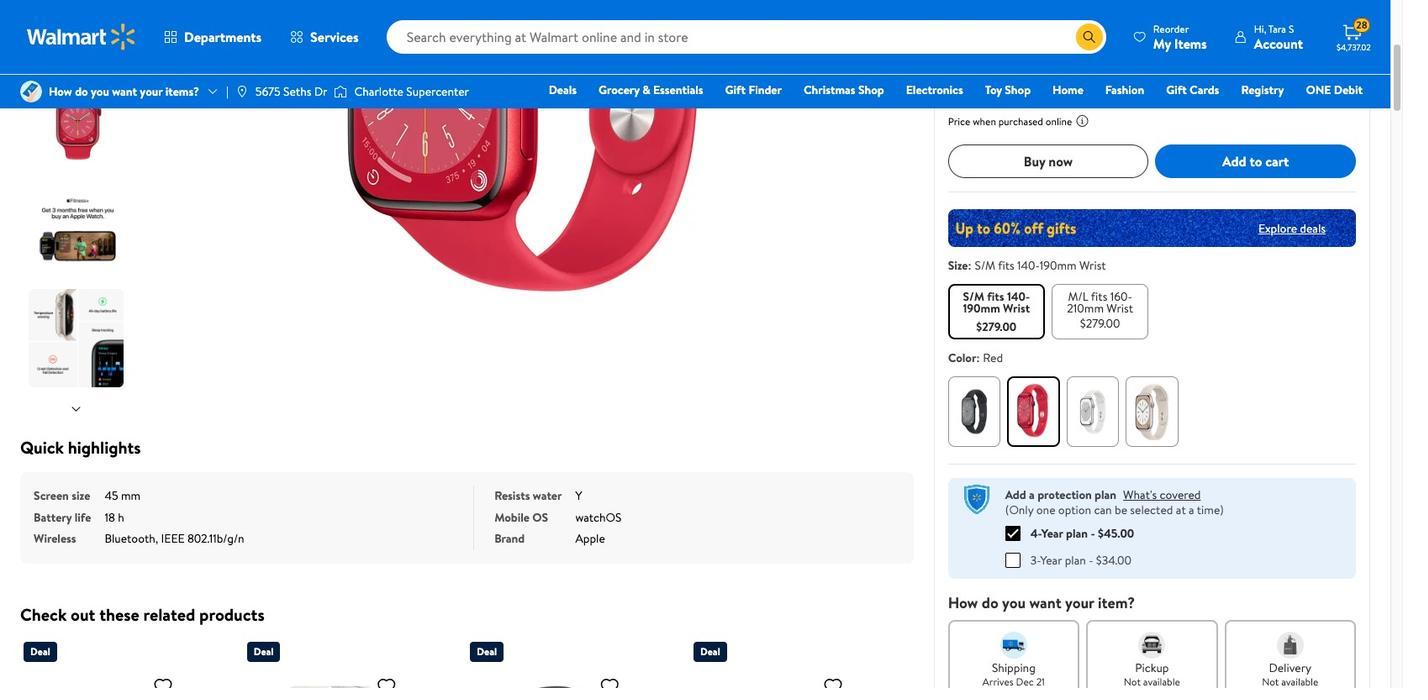 Task type: describe. For each thing, give the bounding box(es) containing it.
how do you want your item?
[[948, 592, 1135, 613]]

gift finder link
[[718, 81, 789, 99]]

color
[[948, 350, 976, 367]]

toy shop link
[[977, 81, 1038, 99]]

$279.00 for m/l fits 160- 210mm wrist
[[1080, 315, 1120, 332]]

charlotte supercenter
[[354, 83, 469, 100]]

4-year plan - $45.00
[[1030, 525, 1134, 542]]

deals
[[1300, 220, 1326, 237]]

essentials
[[653, 82, 703, 98]]

charlotte
[[354, 83, 403, 100]]

hi,
[[1254, 21, 1266, 36]]

you save $150.00
[[951, 66, 1047, 84]]

18 h wireless
[[34, 509, 124, 547]]

learn how
[[1050, 93, 1102, 110]]

quick
[[20, 436, 64, 459]]

time)
[[1197, 502, 1224, 519]]

next image image
[[69, 402, 83, 416]]

s
[[1289, 21, 1294, 36]]

m/l fits 160- 210mm wrist $279.00
[[1067, 288, 1133, 332]]

debit
[[1334, 82, 1363, 98]]

160-
[[1110, 288, 1132, 305]]

wrist for s/m fits 140- 190mm wrist
[[1003, 300, 1030, 317]]

grocery & essentials
[[599, 82, 703, 98]]

m/l
[[1068, 288, 1088, 305]]

your for item?
[[1065, 592, 1094, 613]]

shipping
[[992, 659, 1035, 676]]

fashion link
[[1098, 81, 1152, 99]]

18
[[105, 509, 115, 526]]

screen
[[34, 488, 69, 504]]

check
[[20, 603, 67, 626]]

christmas
[[804, 82, 855, 98]]

28
[[1356, 18, 1367, 32]]

can
[[1094, 502, 1112, 519]]

pickup
[[1135, 659, 1169, 676]]

seths
[[283, 83, 311, 100]]

learn
[[1050, 93, 1078, 110]]

when
[[973, 114, 996, 129]]

explore deals link
[[1252, 213, 1332, 243]]

deal for apple watch series 8 gps + cellular 45mm graphite stainless steel case with midnight sport band - s/m image
[[477, 644, 497, 659]]

 image for 5675
[[235, 85, 249, 98]]

related
[[143, 603, 195, 626]]

screen size
[[34, 488, 90, 504]]

grocery & essentials link
[[591, 81, 711, 99]]

pickup button
[[1086, 620, 1218, 688]]

s/m inside s/m fits 140- 190mm wrist $279.00
[[963, 288, 984, 305]]

shipping button
[[948, 620, 1079, 688]]

deals
[[549, 82, 577, 98]]

size list
[[945, 281, 1359, 343]]

quick highlights
[[20, 436, 141, 459]]

3 product group from the left
[[470, 635, 657, 688]]

wpp logo image
[[961, 485, 992, 515]]

shop for toy shop
[[1005, 82, 1031, 98]]

add to favorites list, apple watch series 8 gps   cellular 41mm silver stainless steel case with silver milanese loop image
[[823, 675, 843, 688]]

add to favorites list, apple watch series 8 gps + cellular 45mm graphite stainless steel case with midnight sport band - s/m image
[[600, 675, 620, 688]]

up to sixty percent off deals. shop now. image
[[948, 209, 1356, 247]]

grocery
[[599, 82, 640, 98]]

: for size
[[968, 257, 971, 274]]

explore
[[1258, 220, 1297, 237]]

add to cart button
[[1155, 145, 1356, 178]]

add a protection plan what's covered (only one option can be selected at a time)
[[1005, 487, 1224, 519]]

Search search field
[[386, 20, 1106, 54]]

apple watch series 8 gps 45mm (product)red aluminum case with (product)red sport band - s/m - image 3 of 9 image
[[29, 72, 127, 171]]

wrist for m/l fits 160- 210mm wrist
[[1107, 300, 1133, 317]]

resists water
[[494, 488, 562, 504]]

electronics
[[906, 82, 963, 98]]

color list
[[945, 373, 1359, 451]]

gift cards
[[1166, 82, 1219, 98]]

$19/mo with
[[948, 93, 1010, 110]]

apple watch series 8 gps 45mm (product)red aluminum case with (product)red sport band - s/m - image 5 of 9 image
[[29, 289, 127, 388]]

finder
[[748, 82, 782, 98]]

ieee
[[161, 530, 185, 547]]

want for items?
[[112, 83, 137, 100]]

add to favorites list, apple watch series 8 gps 41mm silver aluminum case with white sport band - s/m image
[[376, 675, 396, 688]]

deal for apple watch series 8 gps + cellular 41mm silver stainless steel case with white sport band - m/l image
[[30, 644, 50, 659]]

shop for christmas shop
[[858, 82, 884, 98]]

supercenter
[[406, 83, 469, 100]]

$279.00 up the $150.00 on the right top
[[1000, 30, 1081, 63]]

(4.6) 1246 reviews
[[1002, 1, 1080, 16]]

want for item?
[[1029, 592, 1061, 613]]

apple watch series 8 gps 45mm (product)red aluminum case with (product)red sport band - s/m - image 4 of 9 image
[[29, 181, 127, 279]]

0 vertical spatial 140-
[[1017, 257, 1040, 274]]

mm
[[121, 488, 141, 504]]

now
[[948, 30, 995, 63]]

140- inside s/m fits 140- 190mm wrist $279.00
[[1007, 288, 1030, 305]]

size
[[948, 257, 968, 274]]

2 product group from the left
[[247, 635, 433, 688]]

year for 4-
[[1041, 525, 1063, 542]]

services button
[[276, 17, 373, 57]]

these
[[99, 603, 139, 626]]

purchased
[[998, 114, 1043, 129]]

now $279.00
[[948, 30, 1081, 63]]

apple watch series 8 gps + cellular 41mm silver stainless steel case with white sport band - m/l image
[[24, 669, 180, 688]]

1 horizontal spatial a
[[1189, 502, 1194, 519]]

wireless
[[34, 530, 76, 547]]

price when purchased online
[[948, 114, 1072, 129]]

battery
[[34, 509, 72, 526]]

how for how do you want your items?
[[49, 83, 72, 100]]

(only
[[1005, 502, 1033, 519]]

how
[[1081, 93, 1102, 110]]

3-
[[1030, 552, 1040, 569]]

apple watch series 8 gps + cellular 45mm graphite stainless steel case with midnight sport band - s/m image
[[470, 669, 627, 688]]

walmart image
[[27, 24, 136, 50]]

add for add a protection plan what's covered (only one option can be selected at a time)
[[1005, 487, 1026, 504]]

210mm
[[1067, 300, 1104, 317]]

$19/mo
[[948, 93, 985, 110]]

christmas shop
[[804, 82, 884, 98]]

1 product group from the left
[[24, 635, 210, 688]]

plan for $45.00
[[1066, 525, 1088, 542]]

802.11b/g/n
[[187, 530, 244, 547]]

with
[[988, 93, 1010, 110]]

plan for $34.00
[[1065, 552, 1086, 569]]



Task type: locate. For each thing, give the bounding box(es) containing it.
os
[[532, 509, 548, 526]]

0 vertical spatial plan
[[1095, 487, 1116, 504]]

0 vertical spatial :
[[968, 257, 971, 274]]

red
[[983, 350, 1003, 367]]

1 vertical spatial year
[[1040, 552, 1062, 569]]

how for how do you want your item?
[[948, 592, 978, 613]]

intent image for shipping image
[[1000, 632, 1027, 659]]

watchos brand
[[494, 509, 622, 547]]

$34.00
[[1096, 552, 1131, 569]]

45 mm battery life
[[34, 488, 141, 526]]

0 horizontal spatial add
[[1005, 487, 1026, 504]]

plan right option
[[1095, 487, 1116, 504]]

4-
[[1030, 525, 1041, 542]]

deal up apple watch series 8 gps   cellular 41mm silver stainless steel case with silver milanese loop image
[[700, 644, 720, 659]]

1 vertical spatial your
[[1065, 592, 1094, 613]]

190mm inside s/m fits 140- 190mm wrist $279.00
[[963, 300, 1000, 317]]

online
[[1046, 114, 1072, 129]]

2 deal from the left
[[254, 644, 274, 659]]

0 vertical spatial -
[[1091, 525, 1095, 542]]

deal for apple watch series 8 gps 41mm silver aluminum case with white sport band - s/m 'image'
[[254, 644, 274, 659]]

1 horizontal spatial  image
[[235, 85, 249, 98]]

fits inside s/m fits 140- 190mm wrist $279.00
[[987, 288, 1004, 305]]

your left item?
[[1065, 592, 1094, 613]]

my
[[1153, 34, 1171, 53]]

s/m down the size
[[963, 288, 984, 305]]

140-
[[1017, 257, 1040, 274], [1007, 288, 1030, 305]]

$429.00
[[1088, 43, 1129, 60]]

2 gift from the left
[[1166, 82, 1187, 98]]

walmart+
[[1313, 105, 1363, 122]]

1 horizontal spatial how
[[948, 592, 978, 613]]

want down 3-
[[1029, 592, 1061, 613]]

deal up apple watch series 8 gps + cellular 45mm graphite stainless steel case with midnight sport band - s/m image
[[477, 644, 497, 659]]

s/m right the size
[[975, 257, 995, 274]]

how
[[49, 83, 72, 100], [948, 592, 978, 613]]

you down walmart image
[[91, 83, 109, 100]]

5675
[[255, 83, 281, 100]]

0 horizontal spatial gift
[[725, 82, 746, 98]]

0 horizontal spatial you
[[91, 83, 109, 100]]

learn how button
[[1050, 93, 1102, 111]]

one debit link
[[1298, 81, 1370, 99]]

 image for how
[[20, 81, 42, 103]]

gift left cards
[[1166, 82, 1187, 98]]

1 shop from the left
[[858, 82, 884, 98]]

1 horizontal spatial your
[[1065, 592, 1094, 613]]

items?
[[165, 83, 199, 100]]

1 vertical spatial -
[[1089, 552, 1093, 569]]

fits down size : s/m fits 140-190mm wrist
[[987, 288, 1004, 305]]

1 vertical spatial how
[[948, 592, 978, 613]]

1 horizontal spatial want
[[1029, 592, 1061, 613]]

watchos
[[575, 509, 622, 526]]

$279.00 down 160-
[[1080, 315, 1120, 332]]

account
[[1254, 34, 1303, 53]]

to
[[1250, 152, 1262, 170]]

0 horizontal spatial how
[[49, 83, 72, 100]]

your for items?
[[140, 83, 163, 100]]

1 horizontal spatial gift
[[1166, 82, 1187, 98]]

1 gift from the left
[[725, 82, 746, 98]]

1 vertical spatial s/m
[[963, 288, 984, 305]]

$279.00 inside s/m fits 140- 190mm wrist $279.00
[[976, 319, 1017, 335]]

 image
[[334, 83, 348, 100]]

you up "intent image for shipping"
[[1002, 592, 1026, 613]]

1 vertical spatial do
[[982, 592, 998, 613]]

do down walmart image
[[75, 83, 88, 100]]

selected
[[1130, 502, 1173, 519]]

gift inside 'link'
[[725, 82, 746, 98]]

add to cart
[[1222, 152, 1289, 170]]

$279.00 for s/m fits 140- 190mm wrist
[[976, 319, 1017, 335]]

add to favorites list, apple watch series 8 gps + cellular 41mm silver stainless steel case with white sport band - m/l image
[[153, 675, 173, 688]]

0 vertical spatial s/m
[[975, 257, 995, 274]]

0 vertical spatial year
[[1041, 525, 1063, 542]]

h
[[118, 509, 124, 526]]

wrist right 210mm
[[1107, 300, 1133, 317]]

1 horizontal spatial shop
[[1005, 82, 1031, 98]]

size
[[72, 488, 90, 504]]

option
[[1058, 502, 1091, 519]]

- for $45.00
[[1091, 525, 1095, 542]]

Walmart Site-Wide search field
[[386, 20, 1106, 54]]

 image
[[20, 81, 42, 103], [235, 85, 249, 98]]

departments button
[[150, 17, 276, 57]]

3-year plan - $34.00
[[1030, 552, 1131, 569]]

1 horizontal spatial add
[[1222, 152, 1246, 170]]

140- down size : s/m fits 140-190mm wrist
[[1007, 288, 1030, 305]]

: for color
[[976, 350, 980, 367]]

dr
[[314, 83, 327, 100]]

one
[[1306, 82, 1331, 98]]

wrist inside m/l fits 160- 210mm wrist $279.00
[[1107, 300, 1133, 317]]

you for how do you want your item?
[[1002, 592, 1026, 613]]

water
[[533, 488, 562, 504]]

a right at
[[1189, 502, 1194, 519]]

toy
[[985, 82, 1002, 98]]

you for how do you want your items?
[[91, 83, 109, 100]]

0 horizontal spatial 190mm
[[963, 300, 1000, 317]]

plan down option
[[1066, 525, 1088, 542]]

0 vertical spatial your
[[140, 83, 163, 100]]

legal information image
[[1075, 114, 1089, 128]]

1 vertical spatial add
[[1005, 487, 1026, 504]]

wrist
[[1079, 257, 1106, 274], [1003, 300, 1030, 317], [1107, 300, 1133, 317]]

: left red
[[976, 350, 980, 367]]

add left one
[[1005, 487, 1026, 504]]

plan down 4-year plan - $45.00
[[1065, 552, 1086, 569]]

add inside button
[[1222, 152, 1246, 170]]

:
[[968, 257, 971, 274], [976, 350, 980, 367]]

price
[[948, 114, 970, 129]]

fits up s/m fits 140- 190mm wrist $279.00
[[998, 257, 1014, 274]]

y mobile os
[[494, 488, 582, 526]]

2 vertical spatial plan
[[1065, 552, 1086, 569]]

electronics link
[[898, 81, 971, 99]]

intent image for pickup image
[[1138, 632, 1165, 659]]

: up s/m fits 140- 190mm wrist $279.00
[[968, 257, 971, 274]]

(4.6)
[[1002, 2, 1022, 16]]

1 horizontal spatial you
[[1002, 592, 1026, 613]]

buy now button
[[948, 145, 1149, 178]]

delivery
[[1269, 659, 1311, 676]]

year for 3-
[[1040, 552, 1062, 569]]

bluetooth, ieee 802.11b/g/n
[[105, 530, 244, 547]]

deal down products
[[254, 644, 274, 659]]

you
[[951, 66, 970, 83]]

cards
[[1190, 82, 1219, 98]]

140- up s/m fits 140- 190mm wrist $279.00
[[1017, 257, 1040, 274]]

2 shop from the left
[[1005, 82, 1031, 98]]

fits right m/l
[[1091, 288, 1107, 305]]

0 horizontal spatial a
[[1029, 487, 1035, 504]]

buy now
[[1024, 152, 1073, 170]]

bluetooth,
[[105, 530, 158, 547]]

how up shipping button
[[948, 592, 978, 613]]

$279.00 inside m/l fits 160- 210mm wrist $279.00
[[1080, 315, 1120, 332]]

1246
[[1025, 1, 1045, 16]]

your left items?
[[140, 83, 163, 100]]

fits for m/l fits 160- 210mm wrist $279.00
[[1091, 288, 1107, 305]]

0 horizontal spatial shop
[[858, 82, 884, 98]]

at
[[1176, 502, 1186, 519]]

 image right |
[[235, 85, 249, 98]]

fits inside m/l fits 160- 210mm wrist $279.00
[[1091, 288, 1107, 305]]

buy
[[1024, 152, 1045, 170]]

1 horizontal spatial :
[[976, 350, 980, 367]]

0 vertical spatial 190mm
[[1040, 257, 1077, 274]]

do up shipping button
[[982, 592, 998, 613]]

0 horizontal spatial wrist
[[1003, 300, 1030, 317]]

tara
[[1268, 21, 1286, 36]]

year down one
[[1041, 525, 1063, 542]]

departments
[[184, 28, 262, 46]]

3-Year plan - $34.00 checkbox
[[1005, 553, 1020, 568]]

next media item image
[[810, 61, 830, 81]]

190mm up m/l
[[1040, 257, 1077, 274]]

services
[[310, 28, 359, 46]]

5675 seths dr
[[255, 83, 327, 100]]

1 vertical spatial :
[[976, 350, 980, 367]]

s/m
[[975, 257, 995, 274], [963, 288, 984, 305]]

apple
[[575, 530, 605, 547]]

$279.00 up red
[[976, 319, 1017, 335]]

search icon image
[[1083, 30, 1096, 44]]

 image down walmart image
[[20, 81, 42, 103]]

be
[[1115, 502, 1127, 519]]

product group
[[24, 635, 210, 688], [247, 635, 433, 688], [470, 635, 657, 688], [694, 635, 880, 688]]

add for add to cart
[[1222, 152, 1246, 170]]

0 horizontal spatial do
[[75, 83, 88, 100]]

apple watch series 8 gps 45mm (product)red aluminum case with (product)red sport band - s/m image
[[254, 0, 792, 351]]

0 vertical spatial you
[[91, 83, 109, 100]]

1246 reviews link
[[1022, 1, 1080, 16]]

add left to
[[1222, 152, 1246, 170]]

a left one
[[1029, 487, 1035, 504]]

deal down check
[[30, 644, 50, 659]]

2 horizontal spatial wrist
[[1107, 300, 1133, 317]]

gift for gift cards
[[1166, 82, 1187, 98]]

apple watch series 8 gps 41mm silver aluminum case with white sport band - s/m image
[[247, 669, 403, 688]]

- left $45.00 at the right
[[1091, 525, 1095, 542]]

do
[[75, 83, 88, 100], [982, 592, 998, 613]]

deal for apple watch series 8 gps   cellular 41mm silver stainless steel case with silver milanese loop image
[[700, 644, 720, 659]]

1 vertical spatial 140-
[[1007, 288, 1030, 305]]

- left $34.00
[[1089, 552, 1093, 569]]

0 horizontal spatial your
[[140, 83, 163, 100]]

gift left finder
[[725, 82, 746, 98]]

0 horizontal spatial want
[[112, 83, 137, 100]]

how down walmart image
[[49, 83, 72, 100]]

size : s/m fits 140-190mm wrist
[[948, 257, 1106, 274]]

year
[[1041, 525, 1063, 542], [1040, 552, 1062, 569]]

|
[[226, 83, 229, 100]]

hi, tara s account
[[1254, 21, 1303, 53]]

0 vertical spatial want
[[112, 83, 137, 100]]

home
[[1053, 82, 1083, 98]]

0 horizontal spatial :
[[968, 257, 971, 274]]

4 deal from the left
[[700, 644, 720, 659]]

apple watch series 8 gps   cellular 41mm silver stainless steel case with silver milanese loop image
[[694, 669, 850, 688]]

1 horizontal spatial do
[[982, 592, 998, 613]]

1 vertical spatial you
[[1002, 592, 1026, 613]]

affirm image
[[1013, 92, 1047, 106]]

1 vertical spatial plan
[[1066, 525, 1088, 542]]

0 vertical spatial add
[[1222, 152, 1246, 170]]

- for $34.00
[[1089, 552, 1093, 569]]

1 horizontal spatial 190mm
[[1040, 257, 1077, 274]]

wrist up m/l
[[1079, 257, 1106, 274]]

190mm down the size
[[963, 300, 1000, 317]]

gift for gift finder
[[725, 82, 746, 98]]

do for how do you want your items?
[[75, 83, 88, 100]]

learn more about strikethrough prices image
[[1133, 45, 1146, 58]]

intent image for delivery image
[[1277, 632, 1304, 659]]

do for how do you want your item?
[[982, 592, 998, 613]]

0 vertical spatial do
[[75, 83, 88, 100]]

wrist down size : s/m fits 140-190mm wrist
[[1003, 300, 1030, 317]]

3 deal from the left
[[477, 644, 497, 659]]

explore deals
[[1258, 220, 1326, 237]]

shop
[[858, 82, 884, 98], [1005, 82, 1031, 98]]

highlights
[[68, 436, 141, 459]]

4-Year plan - $45.00 checkbox
[[1005, 526, 1020, 541]]

mobile
[[494, 509, 530, 526]]

add inside "add a protection plan what's covered (only one option can be selected at a time)"
[[1005, 487, 1026, 504]]

&
[[642, 82, 650, 98]]

delivery button
[[1224, 620, 1356, 688]]

1 horizontal spatial wrist
[[1079, 257, 1106, 274]]

protection
[[1037, 487, 1092, 504]]

1 vertical spatial want
[[1029, 592, 1061, 613]]

1 vertical spatial 190mm
[[963, 300, 1000, 317]]

you
[[91, 83, 109, 100], [1002, 592, 1026, 613]]

year down the 4-
[[1040, 552, 1062, 569]]

plan inside "add a protection plan what's covered (only one option can be selected at a time)"
[[1095, 487, 1116, 504]]

fits for s/m fits 140- 190mm wrist $279.00
[[987, 288, 1004, 305]]

0 vertical spatial how
[[49, 83, 72, 100]]

deals link
[[541, 81, 584, 99]]

4 product group from the left
[[694, 635, 880, 688]]

wrist inside s/m fits 140- 190mm wrist $279.00
[[1003, 300, 1030, 317]]

apple watch series 8 gps 45mm (product)red aluminum case with (product)red sport band - s/m - image 2 of 9 image
[[29, 0, 127, 62]]

want left items?
[[112, 83, 137, 100]]

0 horizontal spatial  image
[[20, 81, 42, 103]]

1 deal from the left
[[30, 644, 50, 659]]



Task type: vqa. For each thing, say whether or not it's contained in the screenshot.
48
no



